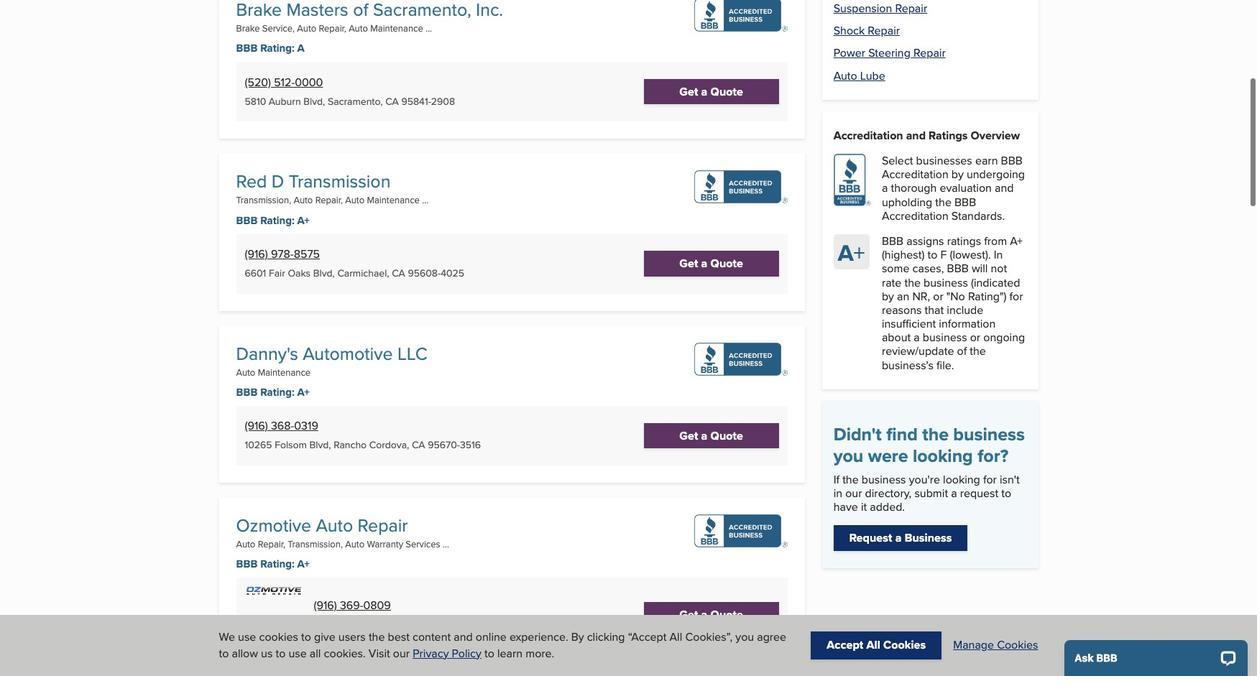 Task type: describe. For each thing, give the bounding box(es) containing it.
request a business
[[850, 530, 952, 547]]

maintenance inside brake service, auto repair, auto maintenance ... bbb rating: a this rating reflects bbb's opinion about the entire organization's interactions with its customers, including interactions with local locations. view hq business profile
[[370, 22, 423, 35]]

users
[[339, 629, 366, 646]]

1 get a quote from the top
[[680, 84, 743, 100]]

more.
[[526, 645, 554, 662]]

the inside brake service, auto repair, auto maintenance ... bbb rating: a this rating reflects bbb's opinion about the entire organization's interactions with its customers, including interactions with local locations. view hq business profile
[[407, 62, 420, 75]]

bbb inside ozmotive auto repair auto repair, transmission, auto warranty services ... bbb rating: a+
[[236, 556, 258, 572]]

request
[[850, 530, 893, 547]]

repair inside ozmotive auto repair auto repair, transmission, auto warranty services ... bbb rating: a+
[[358, 512, 408, 538]]

we use cookies to give users the best content and online experience. by clicking "accept all cookies", you agree to allow us to use all cookies. visit our
[[219, 629, 787, 662]]

rating: inside red d transmission transmission, auto repair, auto maintenance ... bbb rating: a+
[[260, 212, 295, 228]]

3516
[[460, 438, 481, 453]]

a inside bbb assigns ratings from a+ (highest) to f (lowest). in some cases, bbb will not rate the business (indicated by an nr, or "no rating") for reasons that include insufficient information about a business or ongoing review/update of the business's file.
[[914, 329, 920, 346]]

blvd inside (916) 978-8575 6601 fair oaks blvd , carmichael, ca 95608-4025
[[313, 266, 333, 281]]

(916) for danny's
[[245, 418, 268, 435]]

the right if
[[843, 472, 859, 488]]

1 horizontal spatial a
[[838, 236, 854, 269]]

rating: inside the danny's automotive llc auto maintenance bbb rating: a+
[[260, 384, 295, 400]]

to inside bbb assigns ratings from a+ (highest) to f (lowest). in some cases, bbb will not rate the business (indicated by an nr, or "no rating") for reasons that include insufficient information about a business or ongoing review/update of the business's file.
[[928, 247, 938, 263]]

transmission, inside red d transmission transmission, auto repair, auto maintenance ... bbb rating: a+
[[236, 194, 291, 207]]

auto inside suspension repair shock repair power steering repair auto lube
[[834, 67, 858, 84]]

organization's
[[271, 73, 327, 86]]

95670-
[[428, 438, 460, 453]]

agree
[[757, 629, 787, 646]]

red
[[236, 168, 267, 194]]

suspension
[[834, 0, 892, 17]]

get for danny's automotive llc
[[680, 428, 698, 444]]

you inside we use cookies to give users the best content and online experience. by clicking "accept all cookies", you agree to allow us to use all cookies. visit our
[[736, 629, 754, 646]]

its
[[399, 73, 408, 86]]

business inside "link"
[[905, 530, 952, 547]]

privacy policy to learn more.
[[413, 645, 554, 662]]

1 horizontal spatial or
[[970, 329, 981, 346]]

privacy
[[413, 645, 449, 662]]

repair, inside red d transmission transmission, auto repair, auto maintenance ... bbb rating: a+
[[315, 194, 343, 207]]

cases,
[[913, 261, 944, 277]]

this
[[245, 62, 262, 75]]

bbb right f
[[947, 261, 969, 277]]

blvd for service,
[[304, 94, 323, 109]]

about inside bbb assigns ratings from a+ (highest) to f (lowest). in some cases, bbb will not rate the business (indicated by an nr, or "no rating") for reasons that include insufficient information about a business or ongoing review/update of the business's file.
[[882, 329, 911, 346]]

by
[[571, 629, 584, 646]]

include
[[947, 302, 984, 318]]

accreditation standards image
[[834, 154, 871, 206]]

we
[[219, 629, 235, 646]]

10265
[[245, 438, 272, 453]]

ratings
[[929, 127, 968, 144]]

512-
[[274, 74, 295, 91]]

the right find
[[923, 421, 949, 448]]

policy
[[452, 645, 482, 662]]

to right us
[[276, 645, 286, 662]]

368-
[[271, 418, 294, 435]]

1 horizontal spatial use
[[289, 645, 307, 662]]

rating: inside brake service, auto repair, auto maintenance ... bbb rating: a this rating reflects bbb's opinion about the entire organization's interactions with its customers, including interactions with local locations. view hq business profile
[[260, 41, 295, 56]]

ratings
[[947, 233, 981, 249]]

folsom
[[275, 438, 307, 453]]

accredited business image for red d transmission
[[694, 171, 788, 204]]

were
[[868, 443, 908, 469]]

some
[[882, 261, 910, 277]]

not
[[991, 261, 1007, 277]]

bbb up "some"
[[882, 233, 904, 249]]

(520)
[[245, 74, 271, 91]]

0 vertical spatial looking
[[913, 443, 973, 469]]

nr,
[[913, 288, 930, 305]]

evaluation
[[940, 180, 992, 197]]

have
[[834, 499, 858, 516]]

get a quote link for danny's automotive llc
[[644, 423, 779, 449]]

1 cookies from the left
[[884, 637, 926, 654]]

rating")
[[968, 288, 1007, 305]]

a +
[[838, 236, 865, 269]]

a inside request a business "link"
[[896, 530, 902, 547]]

privacy policy link
[[413, 645, 482, 662]]

95841-
[[402, 94, 431, 109]]

suspension repair shock repair power steering repair auto lube
[[834, 0, 946, 84]]

automotive
[[303, 340, 393, 366]]

insufficient
[[882, 316, 936, 332]]

maintenance inside red d transmission transmission, auto repair, auto maintenance ... bbb rating: a+
[[367, 194, 420, 207]]

cookies.
[[324, 645, 366, 662]]

opinion
[[348, 62, 379, 75]]

earn
[[976, 152, 998, 169]]

sacramento,
[[328, 94, 383, 109]]

oaks
[[288, 266, 311, 281]]

services
[[406, 538, 440, 551]]

and inside we use cookies to give users the best content and online experience. by clicking "accept all cookies", you agree to allow us to use all cookies. visit our
[[454, 629, 473, 646]]

all
[[310, 645, 321, 662]]

... inside red d transmission transmission, auto repair, auto maintenance ... bbb rating: a+
[[422, 194, 429, 207]]

service,
[[262, 22, 295, 35]]

accept all cookies
[[827, 637, 926, 654]]

brake
[[236, 22, 260, 35]]

, for service,
[[323, 94, 325, 109]]

auto lube link
[[834, 67, 886, 84]]

accept all cookies button
[[811, 632, 942, 660]]

business down f
[[924, 274, 968, 291]]

, for automotive
[[329, 438, 331, 453]]

ca for transmission
[[392, 266, 405, 281]]

fair
[[269, 266, 285, 281]]

f
[[941, 247, 947, 263]]

businesses
[[916, 152, 973, 169]]

bbb assigns ratings from a+ (highest) to f (lowest). in some cases, bbb will not rate the business (indicated by an nr, or "no rating") for reasons that include insufficient information about a business or ongoing review/update of the business's file.
[[882, 233, 1025, 374]]

get a quote for danny's automotive llc
[[680, 428, 743, 444]]

8575
[[294, 246, 320, 263]]

if
[[834, 472, 840, 488]]

by inside select businesses earn bbb accreditation by undergoing a thorough evaluation and upholding the bbb accreditation standards.
[[952, 166, 964, 183]]

rating
[[264, 62, 288, 75]]

warranty
[[367, 538, 403, 551]]

quote for ozmotive auto repair
[[711, 607, 743, 624]]

1 quote from the top
[[711, 84, 743, 100]]

content
[[413, 629, 451, 646]]

power steering repair link
[[834, 45, 946, 61]]

a inside select businesses earn bbb accreditation by undergoing a thorough evaluation and upholding the bbb accreditation standards.
[[882, 180, 888, 197]]

brake service, auto repair, auto maintenance ... bbb rating: a this rating reflects bbb's opinion about the entire organization's interactions with its customers, including interactions with local locations. view hq business profile
[[236, 22, 432, 127]]

about inside brake service, auto repair, auto maintenance ... bbb rating: a this rating reflects bbb's opinion about the entire organization's interactions with its customers, including interactions with local locations. view hq business profile
[[381, 62, 405, 75]]

visit
[[369, 645, 390, 662]]

manage cookies button
[[954, 637, 1039, 654]]

business down the were in the right of the page
[[862, 472, 906, 488]]

a+ inside bbb assigns ratings from a+ (highest) to f (lowest). in some cases, bbb will not rate the business (indicated by an nr, or "no rating") for reasons that include insufficient information about a business or ongoing review/update of the business's file.
[[1010, 233, 1023, 249]]

a inside didn't find the business you were looking for? if the business you're looking for isn't in our directory, submit a request to have it added.
[[951, 485, 957, 502]]

for?
[[978, 443, 1009, 469]]

978-
[[271, 246, 294, 263]]

1 get from the top
[[680, 84, 698, 100]]

1 vertical spatial accreditation
[[882, 166, 949, 183]]

and inside select businesses earn bbb accreditation by undergoing a thorough evaluation and upholding the bbb accreditation standards.
[[995, 180, 1014, 197]]

ozmotive auto repair link
[[236, 512, 408, 538]]

2 cookies from the left
[[997, 637, 1039, 654]]

isn't
[[1000, 472, 1020, 488]]

the inside select businesses earn bbb accreditation by undergoing a thorough evaluation and upholding the bbb accreditation standards.
[[936, 194, 952, 210]]

bbb inside the danny's automotive llc auto maintenance bbb rating: a+
[[236, 384, 258, 400]]

directory,
[[865, 485, 912, 502]]

in
[[994, 247, 1003, 263]]

our inside we use cookies to give users the best content and online experience. by clicking "accept all cookies", you agree to allow us to use all cookies. visit our
[[393, 645, 410, 662]]

a+ inside ozmotive auto repair auto repair, transmission, auto warranty services ... bbb rating: a+
[[297, 556, 310, 572]]

get a quote link for red d transmission
[[644, 251, 779, 277]]

quote for danny's automotive llc
[[711, 428, 743, 444]]

manage cookies
[[954, 637, 1039, 654]]

shock repair link
[[834, 22, 900, 39]]

submit
[[915, 485, 948, 502]]

for inside didn't find the business you were looking for? if the business you're looking for isn't in our directory, submit a request to have it added.
[[983, 472, 997, 488]]

get a quote for ozmotive auto repair
[[680, 607, 743, 624]]

assigns
[[907, 233, 944, 249]]

select
[[882, 152, 913, 169]]

business up isn't
[[954, 421, 1025, 448]]

the right the of
[[970, 343, 986, 360]]

1 vertical spatial looking
[[943, 472, 981, 488]]

llc
[[398, 340, 427, 366]]

a inside brake service, auto repair, auto maintenance ... bbb rating: a this rating reflects bbb's opinion about the entire organization's interactions with its customers, including interactions with local locations. view hq business profile
[[297, 41, 305, 56]]

... inside brake service, auto repair, auto maintenance ... bbb rating: a this rating reflects bbb's opinion about the entire organization's interactions with its customers, including interactions with local locations. view hq business profile
[[426, 22, 432, 35]]

file.
[[937, 357, 954, 374]]

select businesses earn bbb accreditation by undergoing a thorough evaluation and upholding the bbb accreditation standards.
[[882, 152, 1025, 224]]

cordova,
[[369, 438, 409, 453]]



Task type: vqa. For each thing, say whether or not it's contained in the screenshot.
rightmost our
yes



Task type: locate. For each thing, give the bounding box(es) containing it.
cookies right accept
[[884, 637, 926, 654]]

0 horizontal spatial for
[[983, 472, 997, 488]]

ca for llc
[[412, 438, 425, 453]]

... inside ozmotive auto repair auto repair, transmission, auto warranty services ... bbb rating: a+
[[443, 538, 449, 551]]

0809
[[363, 598, 391, 614]]

accreditation and ratings overview
[[834, 127, 1020, 144]]

or right the nr,
[[933, 288, 944, 305]]

bbb
[[236, 41, 258, 56], [1001, 152, 1023, 169], [955, 194, 977, 210], [236, 212, 258, 228], [882, 233, 904, 249], [947, 261, 969, 277], [236, 384, 258, 400], [236, 556, 258, 572]]

blvd right oaks
[[313, 266, 333, 281]]

transmission, inside ozmotive auto repair auto repair, transmission, auto warranty services ... bbb rating: a+
[[288, 538, 343, 551]]

4 accredited business image from the top
[[694, 515, 788, 548]]

1 vertical spatial and
[[995, 180, 1014, 197]]

get a quote for red d transmission
[[680, 256, 743, 272]]

quote for red d transmission
[[711, 256, 743, 272]]

bbb down ozmotive
[[236, 556, 258, 572]]

2 get from the top
[[680, 256, 698, 272]]

1 horizontal spatial for
[[1010, 288, 1023, 305]]

bbb down brake
[[236, 41, 258, 56]]

power
[[834, 45, 866, 61]]

rating: inside ozmotive auto repair auto repair, transmission, auto warranty services ... bbb rating: a+
[[260, 556, 295, 572]]

(916) 369-0809
[[314, 598, 391, 614]]

3 rating: from the top
[[260, 384, 295, 400]]

our
[[846, 485, 862, 502], [393, 645, 410, 662]]

0319
[[294, 418, 318, 435]]

0 vertical spatial you
[[834, 443, 864, 469]]

1 vertical spatial business
[[905, 530, 952, 547]]

1 get a quote link from the top
[[644, 79, 779, 105]]

rating: down ozmotive
[[260, 556, 295, 572]]

interactions up sacramento,
[[330, 73, 377, 86]]

manage
[[954, 637, 994, 654]]

a+
[[297, 212, 310, 228], [1010, 233, 1023, 249], [297, 384, 310, 400], [297, 556, 310, 572]]

3 get a quote from the top
[[680, 428, 743, 444]]

that
[[925, 302, 944, 318]]

2 vertical spatial blvd
[[309, 438, 329, 453]]

(916) inside (916) 978-8575 6601 fair oaks blvd , carmichael, ca 95608-4025
[[245, 246, 268, 263]]

our right in
[[846, 485, 862, 502]]

rating: up rating on the top left of page
[[260, 41, 295, 56]]

use left all
[[289, 645, 307, 662]]

with
[[380, 73, 397, 86], [381, 85, 398, 97]]

2908
[[431, 94, 455, 109]]

interactions
[[330, 73, 377, 86], [331, 85, 379, 97]]

learn
[[498, 645, 523, 662]]

customers,
[[245, 85, 289, 97]]

ongoing
[[984, 329, 1025, 346]]

cookies right manage
[[997, 637, 1039, 654]]

0 horizontal spatial our
[[393, 645, 410, 662]]

4 quote from the top
[[711, 607, 743, 624]]

red d transmission link
[[236, 168, 391, 194]]

by left the earn
[[952, 166, 964, 183]]

business
[[284, 114, 320, 127], [905, 530, 952, 547]]

2 vertical spatial (916)
[[314, 598, 337, 614]]

0 vertical spatial our
[[846, 485, 862, 502]]

bbb down danny's
[[236, 384, 258, 400]]

1 horizontal spatial all
[[867, 637, 881, 654]]

accredited business image for ozmotive auto repair
[[694, 515, 788, 548]]

undergoing
[[967, 166, 1025, 183]]

0 vertical spatial and
[[906, 127, 926, 144]]

will
[[972, 261, 988, 277]]

1 vertical spatial for
[[983, 472, 997, 488]]

0 horizontal spatial ,
[[323, 94, 325, 109]]

(916) up 10265
[[245, 418, 268, 435]]

looking
[[913, 443, 973, 469], [943, 472, 981, 488]]

you
[[834, 443, 864, 469], [736, 629, 754, 646]]

to left f
[[928, 247, 938, 263]]

the
[[407, 62, 420, 75], [936, 194, 952, 210], [905, 274, 921, 291], [970, 343, 986, 360], [923, 421, 949, 448], [843, 472, 859, 488], [369, 629, 385, 646]]

1 vertical spatial by
[[882, 288, 894, 305]]

for inside bbb assigns ratings from a+ (highest) to f (lowest). in some cases, bbb will not rate the business (indicated by an nr, or "no rating") for reasons that include insufficient information about a business or ongoing review/update of the business's file.
[[1010, 288, 1023, 305]]

from
[[984, 233, 1007, 249]]

a left "some"
[[838, 236, 854, 269]]

1 vertical spatial you
[[736, 629, 754, 646]]

blvd for automotive
[[309, 438, 329, 453]]

1 horizontal spatial by
[[952, 166, 964, 183]]

accreditation up 'assigns'
[[882, 208, 949, 224]]

by inside bbb assigns ratings from a+ (highest) to f (lowest). in some cases, bbb will not rate the business (indicated by an nr, or "no rating") for reasons that include insufficient information about a business or ongoing review/update of the business's file.
[[882, 288, 894, 305]]

1 vertical spatial about
[[882, 329, 911, 346]]

0 vertical spatial for
[[1010, 288, 1023, 305]]

business down "auburn"
[[284, 114, 320, 127]]

cookies
[[884, 637, 926, 654], [997, 637, 1039, 654]]

or right the of
[[970, 329, 981, 346]]

1 horizontal spatial you
[[834, 443, 864, 469]]

the inside we use cookies to give users the best content and online experience. by clicking "accept all cookies", you agree to allow us to use all cookies. visit our
[[369, 629, 385, 646]]

bbb inside red d transmission transmission, auto repair, auto maintenance ... bbb rating: a+
[[236, 212, 258, 228]]

1 vertical spatial repair,
[[315, 194, 343, 207]]

get for ozmotive auto repair
[[680, 607, 698, 624]]

you inside didn't find the business you were looking for? if the business you're looking for isn't in our directory, submit a request to have it added.
[[834, 443, 864, 469]]

upholding
[[882, 194, 933, 210]]

0 horizontal spatial or
[[933, 288, 944, 305]]

or
[[933, 288, 944, 305], [970, 329, 981, 346]]

, up the profile
[[323, 94, 325, 109]]

and
[[906, 127, 926, 144], [995, 180, 1014, 197], [454, 629, 473, 646]]

repair, inside ozmotive auto repair auto repair, transmission, auto warranty services ... bbb rating: a+
[[258, 538, 285, 551]]

business down submit at the bottom
[[905, 530, 952, 547]]

4 get from the top
[[680, 607, 698, 624]]

2 vertical spatial ,
[[329, 438, 331, 453]]

in
[[834, 485, 843, 502]]

a+ inside the danny's automotive llc auto maintenance bbb rating: a+
[[297, 384, 310, 400]]

a+ inside red d transmission transmission, auto repair, auto maintenance ... bbb rating: a+
[[297, 212, 310, 228]]

(916) inside (916) 368-0319 10265 folsom blvd , rancho cordova, ca 95670-3516
[[245, 418, 268, 435]]

rating: up (916) 368-0319 "link"
[[260, 384, 295, 400]]

(916)
[[245, 246, 268, 263], [245, 418, 268, 435], [314, 598, 337, 614]]

rating: up 978-
[[260, 212, 295, 228]]

2 vertical spatial maintenance
[[258, 366, 311, 379]]

369-
[[340, 598, 363, 614]]

3 get from the top
[[680, 428, 698, 444]]

transmission, up 978-
[[236, 194, 291, 207]]

view
[[245, 114, 265, 127]]

1 horizontal spatial our
[[846, 485, 862, 502]]

experience.
[[510, 629, 568, 646]]

1 horizontal spatial business
[[905, 530, 952, 547]]

(916) for red
[[245, 246, 268, 263]]

accredited business image for danny's automotive llc
[[694, 343, 788, 376]]

4 rating: from the top
[[260, 556, 295, 572]]

1 vertical spatial our
[[393, 645, 410, 662]]

you're
[[909, 472, 940, 488]]

blvd inside (520) 512-0000 5810 auburn blvd , sacramento, ca 95841-2908
[[304, 94, 323, 109]]

1 vertical spatial maintenance
[[367, 194, 420, 207]]

about up local at the top
[[381, 62, 405, 75]]

the right upholding
[[936, 194, 952, 210]]

a up "reflects"
[[297, 41, 305, 56]]

to left give
[[301, 629, 311, 646]]

rancho
[[334, 438, 367, 453]]

and up select
[[906, 127, 926, 144]]

ca left 95670-
[[412, 438, 425, 453]]

2 rating: from the top
[[260, 212, 295, 228]]

2 horizontal spatial and
[[995, 180, 1014, 197]]

auto inside the danny's automotive llc auto maintenance bbb rating: a+
[[236, 366, 255, 379]]

2 vertical spatial and
[[454, 629, 473, 646]]

blvd down 0319 on the left bottom of page
[[309, 438, 329, 453]]

, left rancho
[[329, 438, 331, 453]]

our inside didn't find the business you were looking for? if the business you're looking for isn't in our directory, submit a request to have it added.
[[846, 485, 862, 502]]

carmichael,
[[337, 266, 389, 281]]

4 get a quote link from the top
[[644, 603, 779, 628]]

local
[[401, 85, 420, 97]]

1 horizontal spatial cookies
[[997, 637, 1039, 654]]

3 accredited business image from the top
[[694, 343, 788, 376]]

2 vertical spatial ...
[[443, 538, 449, 551]]

request
[[960, 485, 999, 502]]

cookies",
[[685, 629, 733, 646]]

the up local at the top
[[407, 62, 420, 75]]

0 horizontal spatial use
[[238, 629, 256, 646]]

looking right you're
[[943, 472, 981, 488]]

0 horizontal spatial all
[[670, 629, 683, 646]]

get for red d transmission
[[680, 256, 698, 272]]

transmission,
[[236, 194, 291, 207], [288, 538, 343, 551]]

accept
[[827, 637, 864, 654]]

4025
[[441, 266, 464, 281]]

1 horizontal spatial ,
[[329, 438, 331, 453]]

interactions down 'opinion'
[[331, 85, 379, 97]]

including
[[292, 85, 329, 97]]

0 vertical spatial ca
[[386, 94, 399, 109]]

to left learn on the left bottom of the page
[[485, 645, 495, 662]]

business inside brake service, auto repair, auto maintenance ... bbb rating: a this rating reflects bbb's opinion about the entire organization's interactions with its customers, including interactions with local locations. view hq business profile
[[284, 114, 320, 127]]

0 horizontal spatial by
[[882, 288, 894, 305]]

0 horizontal spatial you
[[736, 629, 754, 646]]

all inside we use cookies to give users the best content and online experience. by clicking "accept all cookies", you agree to allow us to use all cookies. visit our
[[670, 629, 683, 646]]

you up if
[[834, 443, 864, 469]]

thorough
[[891, 180, 937, 197]]

2 accredited business image from the top
[[694, 171, 788, 204]]

maintenance inside the danny's automotive llc auto maintenance bbb rating: a+
[[258, 366, 311, 379]]

added.
[[870, 499, 905, 516]]

0 horizontal spatial a
[[297, 41, 305, 56]]

2 vertical spatial accreditation
[[882, 208, 949, 224]]

(916) 978-8575 link
[[245, 246, 320, 263]]

(highest)
[[882, 247, 925, 263]]

2 horizontal spatial ,
[[333, 266, 335, 281]]

to right request
[[1002, 485, 1012, 502]]

and left online
[[454, 629, 473, 646]]

entire
[[245, 73, 268, 86]]

all right accept
[[867, 637, 881, 654]]

a+ up 8575 at left top
[[297, 212, 310, 228]]

for right the 'rating")'
[[1010, 288, 1023, 305]]

bbb's
[[322, 62, 346, 75]]

looking up you're
[[913, 443, 973, 469]]

(520) 512-0000 5810 auburn blvd , sacramento, ca 95841-2908
[[245, 74, 455, 109]]

1 horizontal spatial and
[[906, 127, 926, 144]]

repair, inside brake service, auto repair, auto maintenance ... bbb rating: a this rating reflects bbb's opinion about the entire organization's interactions with its customers, including interactions with local locations. view hq business profile
[[319, 22, 346, 35]]

by left an on the top of the page
[[882, 288, 894, 305]]

hq
[[268, 114, 281, 127]]

95608-
[[408, 266, 441, 281]]

bbb down red
[[236, 212, 258, 228]]

danny's automotive llc link
[[236, 340, 427, 366]]

1 vertical spatial or
[[970, 329, 981, 346]]

(916) left 369-
[[314, 598, 337, 614]]

all inside button
[[867, 637, 881, 654]]

0 vertical spatial maintenance
[[370, 22, 423, 35]]

3 quote from the top
[[711, 428, 743, 444]]

, inside (520) 512-0000 5810 auburn blvd , sacramento, ca 95841-2908
[[323, 94, 325, 109]]

(indicated
[[971, 274, 1020, 291]]

0 vertical spatial or
[[933, 288, 944, 305]]

accreditation up select
[[834, 127, 903, 144]]

0 vertical spatial accreditation
[[834, 127, 903, 144]]

online
[[476, 629, 507, 646]]

0 vertical spatial by
[[952, 166, 964, 183]]

bbb up the ratings
[[955, 194, 977, 210]]

3 get a quote link from the top
[[644, 423, 779, 449]]

2 vertical spatial ca
[[412, 438, 425, 453]]

1 vertical spatial a
[[838, 236, 854, 269]]

0 vertical spatial blvd
[[304, 94, 323, 109]]

, inside (916) 368-0319 10265 folsom blvd , rancho cordova, ca 95670-3516
[[329, 438, 331, 453]]

(916) up 6601
[[245, 246, 268, 263]]

to inside didn't find the business you were looking for? if the business you're looking for isn't in our directory, submit a request to have it added.
[[1002, 485, 1012, 502]]

, left carmichael,
[[333, 266, 335, 281]]

1 vertical spatial transmission,
[[288, 538, 343, 551]]

a+ right from
[[1010, 233, 1023, 249]]

ozmotive auto repair auto repair, transmission, auto warranty services ... bbb rating: a+
[[236, 512, 449, 572]]

the left best
[[369, 629, 385, 646]]

2 get a quote from the top
[[680, 256, 743, 272]]

, inside (916) 978-8575 6601 fair oaks blvd , carmichael, ca 95608-4025
[[333, 266, 335, 281]]

business up the file.
[[923, 329, 967, 346]]

ca inside (520) 512-0000 5810 auburn blvd , sacramento, ca 95841-2908
[[386, 94, 399, 109]]

ca left 95608-
[[392, 266, 405, 281]]

ca inside (916) 978-8575 6601 fair oaks blvd , carmichael, ca 95608-4025
[[392, 266, 405, 281]]

bbb inside brake service, auto repair, auto maintenance ... bbb rating: a this rating reflects bbb's opinion about the entire organization's interactions with its customers, including interactions with local locations. view hq business profile
[[236, 41, 258, 56]]

0 vertical spatial ,
[[323, 94, 325, 109]]

...
[[426, 22, 432, 35], [422, 194, 429, 207], [443, 538, 449, 551]]

1 vertical spatial blvd
[[313, 266, 333, 281]]

it
[[861, 499, 867, 516]]

use right we
[[238, 629, 256, 646]]

0 vertical spatial ...
[[426, 22, 432, 35]]

bbb right the earn
[[1001, 152, 1023, 169]]

1 vertical spatial (916)
[[245, 418, 268, 435]]

you left agree
[[736, 629, 754, 646]]

0 vertical spatial a
[[297, 41, 305, 56]]

0 vertical spatial repair,
[[319, 22, 346, 35]]

transmission, left warranty
[[288, 538, 343, 551]]

5810
[[245, 94, 266, 109]]

give
[[314, 629, 336, 646]]

accreditation up upholding
[[882, 166, 949, 183]]

for left isn't
[[983, 472, 997, 488]]

(916) 978-8575 6601 fair oaks blvd , carmichael, ca 95608-4025
[[245, 246, 464, 281]]

0 horizontal spatial and
[[454, 629, 473, 646]]

all right "accept
[[670, 629, 683, 646]]

to
[[928, 247, 938, 263], [1002, 485, 1012, 502], [301, 629, 311, 646], [219, 645, 229, 662], [276, 645, 286, 662], [485, 645, 495, 662]]

4 get a quote from the top
[[680, 607, 743, 624]]

0 vertical spatial (916)
[[245, 246, 268, 263]]

1 rating: from the top
[[260, 41, 295, 56]]

6601
[[245, 266, 266, 281]]

find
[[887, 421, 918, 448]]

ca inside (916) 368-0319 10265 folsom blvd , rancho cordova, ca 95670-3516
[[412, 438, 425, 453]]

2 get a quote link from the top
[[644, 251, 779, 277]]

1 vertical spatial ...
[[422, 194, 429, 207]]

our right visit
[[393, 645, 410, 662]]

red d transmission transmission, auto repair, auto maintenance ... bbb rating: a+
[[236, 168, 429, 228]]

(916) 368-0319 link
[[245, 418, 318, 435]]

get a quote link for ozmotive auto repair
[[644, 603, 779, 628]]

review/update
[[882, 343, 954, 360]]

blvd down 0000
[[304, 94, 323, 109]]

0 vertical spatial business
[[284, 114, 320, 127]]

accredited business image
[[694, 0, 788, 32], [694, 171, 788, 204], [694, 343, 788, 376], [694, 515, 788, 548]]

1 vertical spatial ,
[[333, 266, 335, 281]]

0 vertical spatial about
[[381, 62, 405, 75]]

an
[[897, 288, 910, 305]]

request a business link
[[834, 526, 968, 551]]

about down reasons
[[882, 329, 911, 346]]

steering
[[869, 45, 911, 61]]

a+ up 0319 on the left bottom of page
[[297, 384, 310, 400]]

the right rate
[[905, 274, 921, 291]]

and down the earn
[[995, 180, 1014, 197]]

0 vertical spatial transmission,
[[236, 194, 291, 207]]

(916) 369-0809 link
[[314, 598, 391, 614]]

1 accredited business image from the top
[[694, 0, 788, 32]]

1 horizontal spatial about
[[882, 329, 911, 346]]

0 horizontal spatial business
[[284, 114, 320, 127]]

1 vertical spatial ca
[[392, 266, 405, 281]]

ca left local at the top
[[386, 94, 399, 109]]

auburn
[[269, 94, 301, 109]]

blvd
[[304, 94, 323, 109], [313, 266, 333, 281], [309, 438, 329, 453]]

for
[[1010, 288, 1023, 305], [983, 472, 997, 488]]

2 vertical spatial repair,
[[258, 538, 285, 551]]

lube
[[860, 67, 886, 84]]

to left allow
[[219, 645, 229, 662]]

2 quote from the top
[[711, 256, 743, 272]]

business
[[924, 274, 968, 291], [923, 329, 967, 346], [954, 421, 1025, 448], [862, 472, 906, 488]]

0 horizontal spatial cookies
[[884, 637, 926, 654]]

blvd inside (916) 368-0319 10265 folsom blvd , rancho cordova, ca 95670-3516
[[309, 438, 329, 453]]

0 horizontal spatial about
[[381, 62, 405, 75]]

a+ down ozmotive auto repair link
[[297, 556, 310, 572]]



